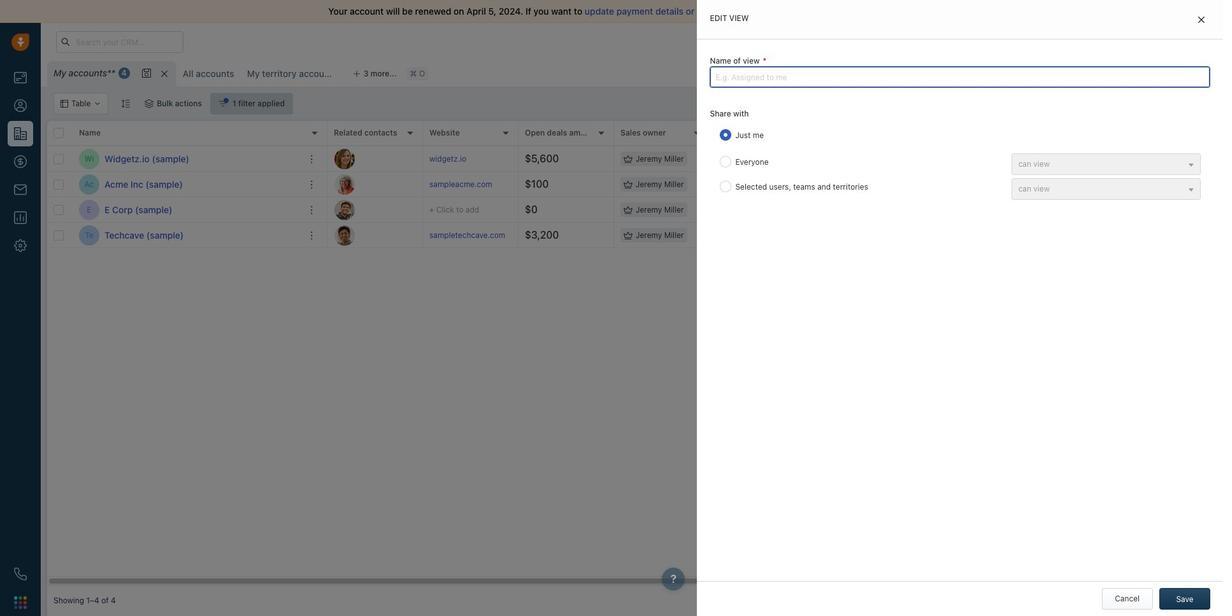 Task type: locate. For each thing, give the bounding box(es) containing it.
j image
[[334, 200, 355, 220]]

group
[[1035, 61, 1140, 83]]

row group
[[47, 147, 327, 248], [327, 147, 1022, 248]]

1 row group from the left
[[47, 147, 327, 248]]

grid
[[47, 121, 1022, 586]]

0 vertical spatial container_wx8msf4aqz5i3rn1 image
[[716, 154, 725, 163]]

container_wx8msf4aqz5i3rn1 image
[[949, 68, 958, 76], [145, 99, 154, 108], [218, 99, 227, 108], [624, 154, 633, 163], [624, 231, 633, 240]]

row
[[47, 121, 327, 147]]

2 vertical spatial container_wx8msf4aqz5i3rn1 image
[[624, 205, 633, 214]]

1 vertical spatial container_wx8msf4aqz5i3rn1 image
[[624, 180, 633, 189]]

cell
[[805, 147, 901, 171], [901, 147, 996, 171], [901, 172, 996, 197], [710, 197, 805, 222], [805, 197, 901, 222], [901, 197, 996, 222], [710, 223, 805, 248], [805, 223, 901, 248], [901, 223, 996, 248]]

container_wx8msf4aqz5i3rn1 image
[[716, 154, 725, 163], [624, 180, 633, 189], [624, 205, 633, 214]]

freshworks switcher image
[[14, 597, 27, 609]]

container_wx8msf4aqz5i3rn1 image for l image
[[624, 180, 633, 189]]

dialog
[[697, 0, 1223, 617]]

container_wx8msf4aqz5i3rn1 image for j icon
[[624, 205, 633, 214]]

j image
[[334, 149, 355, 169]]

Search your CRM... text field
[[56, 31, 183, 53]]

press space to select this row. row
[[47, 147, 327, 172], [327, 147, 1022, 172], [47, 172, 327, 197], [327, 172, 1022, 197], [47, 197, 327, 223], [327, 197, 1022, 223], [47, 223, 327, 248], [327, 223, 1022, 248]]

s image
[[334, 225, 355, 246]]



Task type: vqa. For each thing, say whether or not it's contained in the screenshot.
container_WX8MsF4aQZ5i3RN1 image
yes



Task type: describe. For each thing, give the bounding box(es) containing it.
close image
[[1202, 7, 1211, 16]]

l image
[[334, 174, 355, 195]]

2 row group from the left
[[327, 147, 1022, 248]]

phone element
[[8, 562, 33, 587]]

E.g. Assigned to me text field
[[710, 66, 1210, 88]]

phone image
[[14, 568, 27, 581]]



